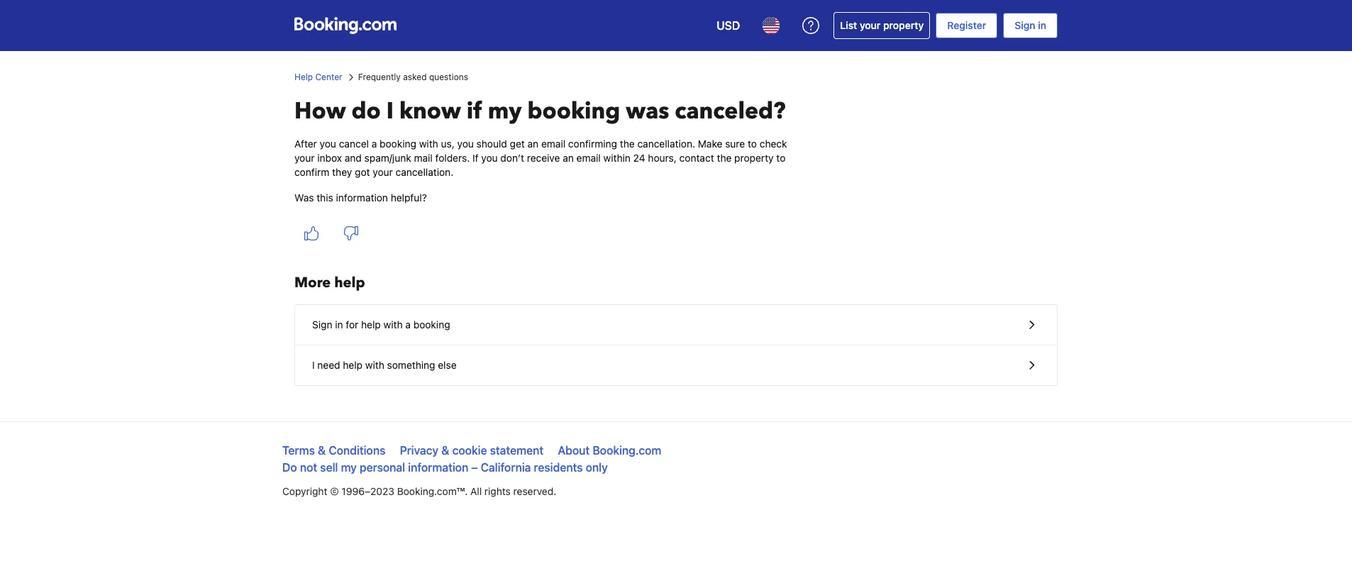 Task type: vqa. For each thing, say whether or not it's contained in the screenshot.
this
yes



Task type: locate. For each thing, give the bounding box(es) containing it.
my
[[488, 96, 522, 127], [341, 461, 357, 474]]

0 vertical spatial booking
[[528, 96, 621, 127]]

1 horizontal spatial to
[[777, 152, 786, 164]]

0 horizontal spatial the
[[620, 138, 635, 150]]

contact
[[680, 152, 715, 164]]

booking.com online hotel reservations image
[[295, 17, 397, 34]]

2 horizontal spatial you
[[482, 152, 498, 164]]

1 horizontal spatial &
[[442, 444, 450, 457]]

0 horizontal spatial property
[[735, 152, 774, 164]]

cancellation. up hours,
[[638, 138, 696, 150]]

help right need
[[343, 359, 363, 371]]

your down "after"
[[295, 152, 315, 164]]

sign right register at the top right of page
[[1015, 19, 1036, 31]]

0 horizontal spatial email
[[542, 138, 566, 150]]

about
[[558, 444, 590, 457]]

in
[[1039, 19, 1047, 31], [335, 319, 343, 331]]

you up inbox in the top left of the page
[[320, 138, 336, 150]]

1 vertical spatial sign
[[312, 319, 333, 331]]

conditions
[[329, 444, 386, 457]]

0 horizontal spatial sign
[[312, 319, 333, 331]]

1 vertical spatial my
[[341, 461, 357, 474]]

0 horizontal spatial information
[[336, 192, 388, 204]]

0 horizontal spatial your
[[295, 152, 315, 164]]

2 vertical spatial your
[[373, 166, 393, 178]]

usd button
[[709, 9, 749, 43]]

a inside button
[[406, 319, 411, 331]]

an right "receive"
[[563, 152, 574, 164]]

email up "receive"
[[542, 138, 566, 150]]

cancellation. down mail
[[396, 166, 454, 178]]

property right list
[[884, 19, 924, 31]]

your right list
[[860, 19, 881, 31]]

helpful?
[[391, 192, 427, 204]]

information down 'got'
[[336, 192, 388, 204]]

0 horizontal spatial you
[[320, 138, 336, 150]]

0 vertical spatial cancellation.
[[638, 138, 696, 150]]

0 vertical spatial in
[[1039, 19, 1047, 31]]

0 vertical spatial information
[[336, 192, 388, 204]]

not
[[300, 461, 317, 474]]

0 horizontal spatial a
[[372, 138, 377, 150]]

a up spam/junk
[[372, 138, 377, 150]]

sign inside sign in link
[[1015, 19, 1036, 31]]

1 horizontal spatial property
[[884, 19, 924, 31]]

sign
[[1015, 19, 1036, 31], [312, 319, 333, 331]]

with up mail
[[419, 138, 439, 150]]

1 horizontal spatial information
[[408, 461, 469, 474]]

cookie
[[453, 444, 487, 457]]

us,
[[441, 138, 455, 150]]

1 & from the left
[[318, 444, 326, 457]]

all
[[471, 486, 482, 498]]

sign for sign in for help with a booking
[[312, 319, 333, 331]]

an
[[528, 138, 539, 150], [563, 152, 574, 164]]

list
[[841, 19, 858, 31]]

1 horizontal spatial a
[[406, 319, 411, 331]]

–
[[472, 461, 478, 474]]

in inside button
[[335, 319, 343, 331]]

my down conditions
[[341, 461, 357, 474]]

1 vertical spatial property
[[735, 152, 774, 164]]

1 horizontal spatial you
[[458, 138, 474, 150]]

i right do
[[387, 96, 394, 127]]

residents
[[534, 461, 583, 474]]

sure
[[726, 138, 746, 150]]

your
[[860, 19, 881, 31], [295, 152, 315, 164], [373, 166, 393, 178]]

to
[[748, 138, 757, 150], [777, 152, 786, 164]]

do
[[352, 96, 381, 127]]

with left something
[[365, 359, 385, 371]]

2 vertical spatial help
[[343, 359, 363, 371]]

1996–2023
[[342, 486, 395, 498]]

a
[[372, 138, 377, 150], [406, 319, 411, 331]]

about booking.com link
[[558, 444, 662, 457]]

copyright © 1996–2023 booking.com™. all rights reserved.
[[283, 486, 557, 498]]

cancel
[[339, 138, 369, 150]]

0 vertical spatial my
[[488, 96, 522, 127]]

& for terms
[[318, 444, 326, 457]]

got
[[355, 166, 370, 178]]

2 vertical spatial with
[[365, 359, 385, 371]]

email down the confirming
[[577, 152, 601, 164]]

0 horizontal spatial cancellation.
[[396, 166, 454, 178]]

booking up else
[[414, 319, 450, 331]]

booking up spam/junk
[[380, 138, 417, 150]]

within
[[604, 152, 631, 164]]

1 horizontal spatial in
[[1039, 19, 1047, 31]]

a up something
[[406, 319, 411, 331]]

0 vertical spatial property
[[884, 19, 924, 31]]

center
[[316, 72, 343, 82]]

frequently
[[358, 72, 401, 82]]

your down spam/junk
[[373, 166, 393, 178]]

i
[[387, 96, 394, 127], [312, 359, 315, 371]]

help right the more
[[334, 273, 365, 292]]

privacy & cookie statement link
[[400, 444, 544, 457]]

1 horizontal spatial my
[[488, 96, 522, 127]]

1 horizontal spatial email
[[577, 152, 601, 164]]

you up if at the top of the page
[[458, 138, 474, 150]]

booking.com™.
[[397, 486, 468, 498]]

2 horizontal spatial your
[[860, 19, 881, 31]]

1 vertical spatial information
[[408, 461, 469, 474]]

0 vertical spatial i
[[387, 96, 394, 127]]

0 vertical spatial a
[[372, 138, 377, 150]]

0 vertical spatial your
[[860, 19, 881, 31]]

1 vertical spatial a
[[406, 319, 411, 331]]

& up sell
[[318, 444, 326, 457]]

2 & from the left
[[442, 444, 450, 457]]

1 horizontal spatial i
[[387, 96, 394, 127]]

with
[[419, 138, 439, 150], [384, 319, 403, 331], [365, 359, 385, 371]]

the up within
[[620, 138, 635, 150]]

with right for
[[384, 319, 403, 331]]

booking up the confirming
[[528, 96, 621, 127]]

0 horizontal spatial in
[[335, 319, 343, 331]]

property down sure
[[735, 152, 774, 164]]

i left need
[[312, 359, 315, 371]]

sign inside sign in for help with a booking link
[[312, 319, 333, 331]]

help
[[295, 72, 313, 82]]

sign in for help with a booking
[[312, 319, 450, 331]]

0 vertical spatial sign
[[1015, 19, 1036, 31]]

you
[[320, 138, 336, 150], [458, 138, 474, 150], [482, 152, 498, 164]]

0 horizontal spatial &
[[318, 444, 326, 457]]

was this information helpful?
[[295, 192, 427, 204]]

after you cancel a booking with us, you should get an email confirming the cancellation. make sure to check your inbox and spam/junk mail folders. if you don't receive an email within 24 hours, contact the property to confirm they got your cancellation.
[[295, 138, 788, 178]]

0 vertical spatial with
[[419, 138, 439, 150]]

if
[[467, 96, 483, 127]]

information up booking.com™.
[[408, 461, 469, 474]]

about booking.com do not sell my personal information – california residents only
[[283, 444, 662, 474]]

reserved.
[[514, 486, 557, 498]]

0 vertical spatial an
[[528, 138, 539, 150]]

help
[[334, 273, 365, 292], [361, 319, 381, 331], [343, 359, 363, 371]]

i need help with something else
[[312, 359, 457, 371]]

1 vertical spatial cancellation.
[[396, 166, 454, 178]]

2 vertical spatial booking
[[414, 319, 450, 331]]

0 horizontal spatial i
[[312, 359, 315, 371]]

&
[[318, 444, 326, 457], [442, 444, 450, 457]]

to right sure
[[748, 138, 757, 150]]

help right for
[[361, 319, 381, 331]]

1 vertical spatial i
[[312, 359, 315, 371]]

1 vertical spatial in
[[335, 319, 343, 331]]

receive
[[527, 152, 560, 164]]

the
[[620, 138, 635, 150], [717, 152, 732, 164]]

booking inside sign in for help with a booking link
[[414, 319, 450, 331]]

a inside after you cancel a booking with us, you should get an email confirming the cancellation. make sure to check your inbox and spam/junk mail folders. if you don't receive an email within 24 hours, contact the property to confirm they got your cancellation.
[[372, 138, 377, 150]]

1 vertical spatial your
[[295, 152, 315, 164]]

spam/junk
[[365, 152, 412, 164]]

property
[[884, 19, 924, 31], [735, 152, 774, 164]]

the down sure
[[717, 152, 732, 164]]

an right get
[[528, 138, 539, 150]]

my inside the about booking.com do not sell my personal information – california residents only
[[341, 461, 357, 474]]

information
[[336, 192, 388, 204], [408, 461, 469, 474]]

1 vertical spatial an
[[563, 152, 574, 164]]

0 vertical spatial email
[[542, 138, 566, 150]]

you right if at the top of the page
[[482, 152, 498, 164]]

0 horizontal spatial my
[[341, 461, 357, 474]]

1 vertical spatial email
[[577, 152, 601, 164]]

0 horizontal spatial an
[[528, 138, 539, 150]]

1 vertical spatial the
[[717, 152, 732, 164]]

1 horizontal spatial the
[[717, 152, 732, 164]]

my right if
[[488, 96, 522, 127]]

check
[[760, 138, 788, 150]]

sign in for help with a booking link
[[295, 305, 1058, 345]]

to down check
[[777, 152, 786, 164]]

1 vertical spatial booking
[[380, 138, 417, 150]]

1 horizontal spatial sign
[[1015, 19, 1036, 31]]

help center button
[[295, 71, 343, 84]]

1 vertical spatial to
[[777, 152, 786, 164]]

0 horizontal spatial to
[[748, 138, 757, 150]]

booking
[[528, 96, 621, 127], [380, 138, 417, 150], [414, 319, 450, 331]]

register link
[[936, 13, 998, 38]]

sign left for
[[312, 319, 333, 331]]

& up do not sell my personal information – california residents only link
[[442, 444, 450, 457]]



Task type: describe. For each thing, give the bounding box(es) containing it.
usd
[[717, 19, 741, 32]]

don't
[[501, 152, 525, 164]]

booking for my
[[528, 96, 621, 127]]

if
[[473, 152, 479, 164]]

this
[[317, 192, 333, 204]]

california
[[481, 461, 531, 474]]

terms & conditions link
[[283, 444, 386, 457]]

how
[[295, 96, 346, 127]]

booking inside after you cancel a booking with us, you should get an email confirming the cancellation. make sure to check your inbox and spam/junk mail folders. if you don't receive an email within 24 hours, contact the property to confirm they got your cancellation.
[[380, 138, 417, 150]]

do not sell my personal information – california residents only link
[[283, 461, 608, 474]]

frequently asked questions
[[358, 72, 469, 82]]

folders.
[[436, 152, 470, 164]]

& for privacy
[[442, 444, 450, 457]]

was
[[295, 192, 314, 204]]

list your property
[[841, 19, 924, 31]]

booking.com
[[593, 444, 662, 457]]

1 vertical spatial with
[[384, 319, 403, 331]]

they
[[332, 166, 352, 178]]

sign in for help with a booking button
[[295, 305, 1058, 346]]

property inside after you cancel a booking with us, you should get an email confirming the cancellation. make sure to check your inbox and spam/junk mail folders. if you don't receive an email within 24 hours, contact the property to confirm they got your cancellation.
[[735, 152, 774, 164]]

privacy & cookie statement
[[400, 444, 544, 457]]

inbox
[[317, 152, 342, 164]]

make
[[698, 138, 723, 150]]

else
[[438, 359, 457, 371]]

confirming
[[569, 138, 618, 150]]

questions
[[429, 72, 469, 82]]

hours,
[[648, 152, 677, 164]]

1 horizontal spatial an
[[563, 152, 574, 164]]

copyright
[[283, 486, 328, 498]]

only
[[586, 461, 608, 474]]

and
[[345, 152, 362, 164]]

1 vertical spatial help
[[361, 319, 381, 331]]

confirm
[[295, 166, 330, 178]]

©
[[330, 486, 339, 498]]

with inside after you cancel a booking with us, you should get an email confirming the cancellation. make sure to check your inbox and spam/junk mail folders. if you don't receive an email within 24 hours, contact the property to confirm they got your cancellation.
[[419, 138, 439, 150]]

list your property link
[[834, 12, 931, 39]]

asked
[[403, 72, 427, 82]]

information inside the about booking.com do not sell my personal information – california residents only
[[408, 461, 469, 474]]

my for if
[[488, 96, 522, 127]]

canceled?
[[675, 96, 786, 127]]

sign for sign in
[[1015, 19, 1036, 31]]

sell
[[320, 461, 338, 474]]

something
[[387, 359, 436, 371]]

sign in
[[1015, 19, 1047, 31]]

in for sign in for help with a booking
[[335, 319, 343, 331]]

rights
[[485, 486, 511, 498]]

was
[[626, 96, 670, 127]]

sign in link
[[1004, 13, 1058, 38]]

booking for a
[[414, 319, 450, 331]]

24
[[634, 152, 646, 164]]

know
[[400, 96, 461, 127]]

privacy
[[400, 444, 439, 457]]

after
[[295, 138, 317, 150]]

for
[[346, 319, 359, 331]]

in for sign in
[[1039, 19, 1047, 31]]

terms & conditions
[[283, 444, 386, 457]]

need
[[318, 359, 340, 371]]

more
[[295, 273, 331, 292]]

1 horizontal spatial cancellation.
[[638, 138, 696, 150]]

how do i know if my booking was canceled?
[[295, 96, 786, 127]]

help center
[[295, 72, 343, 82]]

i need help with something else button
[[295, 346, 1058, 385]]

get
[[510, 138, 525, 150]]

mail
[[414, 152, 433, 164]]

0 vertical spatial help
[[334, 273, 365, 292]]

i inside the i need help with something else button
[[312, 359, 315, 371]]

should
[[477, 138, 507, 150]]

statement
[[490, 444, 544, 457]]

register
[[948, 19, 987, 31]]

0 vertical spatial to
[[748, 138, 757, 150]]

1 horizontal spatial your
[[373, 166, 393, 178]]

0 vertical spatial the
[[620, 138, 635, 150]]

personal
[[360, 461, 405, 474]]

terms
[[283, 444, 315, 457]]

more help
[[295, 273, 365, 292]]

do
[[283, 461, 297, 474]]

my for sell
[[341, 461, 357, 474]]



